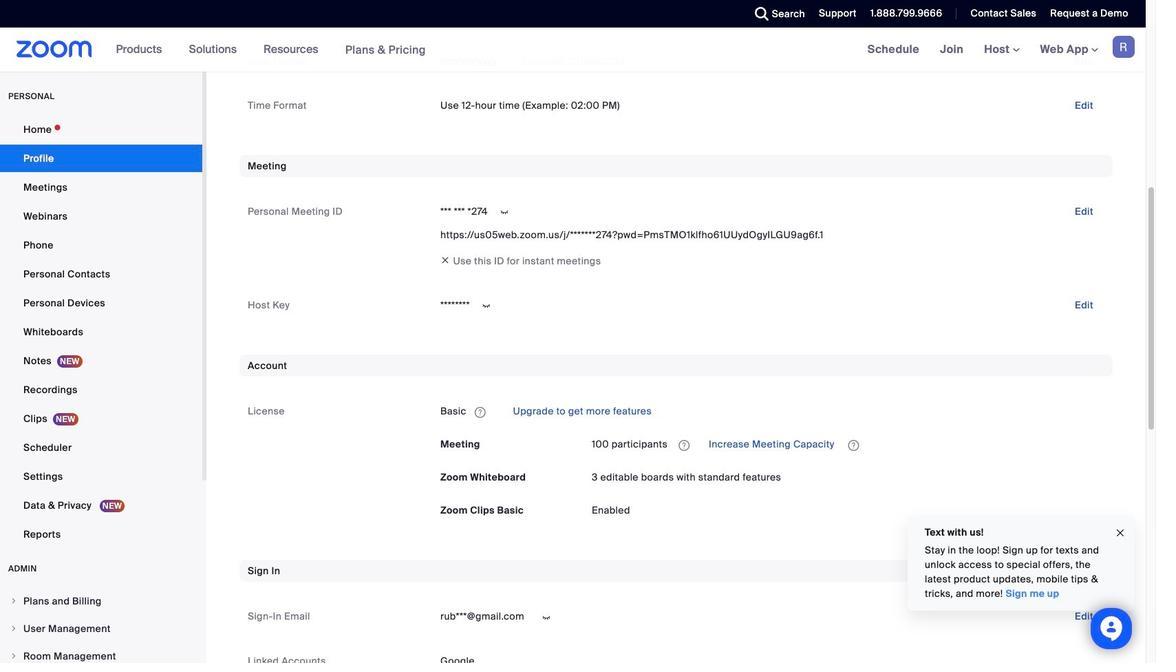 Task type: describe. For each thing, give the bounding box(es) containing it.
close image
[[1115, 525, 1126, 541]]

0 vertical spatial application
[[441, 400, 1105, 422]]

profile picture image
[[1113, 36, 1135, 58]]

1 right image from the top
[[10, 597, 18, 605]]

personal menu menu
[[0, 116, 202, 549]]

1 vertical spatial application
[[592, 433, 1105, 455]]

1 menu item from the top
[[0, 588, 202, 614]]

meetings navigation
[[858, 28, 1146, 72]]



Task type: locate. For each thing, give the bounding box(es) containing it.
1 vertical spatial menu item
[[0, 616, 202, 642]]

2 vertical spatial menu item
[[0, 643, 202, 663]]

2 menu item from the top
[[0, 616, 202, 642]]

1 vertical spatial right image
[[10, 625, 18, 633]]

3 menu item from the top
[[0, 643, 202, 663]]

zoom logo image
[[17, 41, 92, 58]]

product information navigation
[[106, 28, 436, 72]]

0 vertical spatial right image
[[10, 597, 18, 605]]

0 vertical spatial menu item
[[0, 588, 202, 614]]

learn more about increasing meeting capacity image
[[844, 439, 864, 451]]

show host key image
[[476, 300, 498, 312]]

admin menu menu
[[0, 588, 202, 663]]

learn more about your license type image
[[474, 407, 487, 417]]

banner
[[0, 28, 1146, 72]]

right image
[[10, 597, 18, 605], [10, 625, 18, 633]]

menu item
[[0, 588, 202, 614], [0, 616, 202, 642], [0, 643, 202, 663]]

show personal meeting id image
[[494, 206, 516, 218]]

right image
[[10, 652, 18, 660]]

2 right image from the top
[[10, 625, 18, 633]]

application
[[441, 400, 1105, 422], [592, 433, 1105, 455]]



Task type: vqa. For each thing, say whether or not it's contained in the screenshot.
the date image
no



